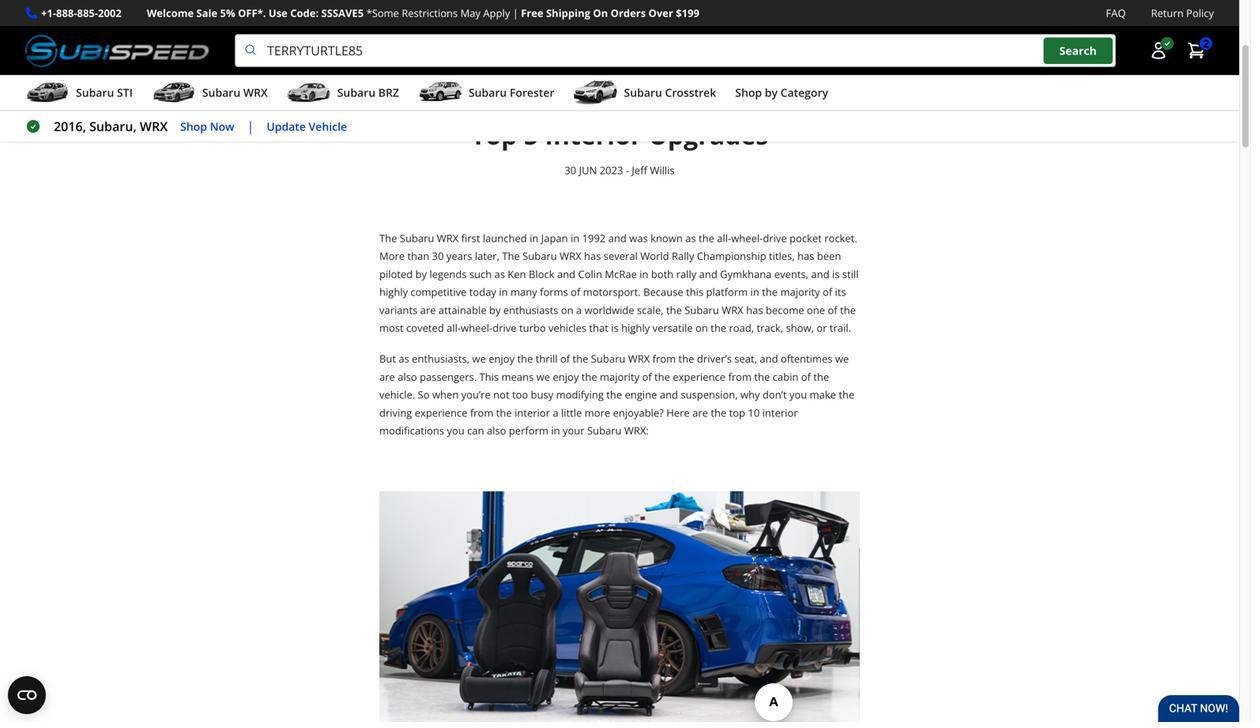 Task type: describe. For each thing, give the bounding box(es) containing it.
gymkhana
[[721, 267, 772, 281]]

the up "means"
[[518, 352, 533, 366]]

so
[[418, 388, 430, 402]]

attainable
[[439, 303, 487, 317]]

1 horizontal spatial as
[[495, 267, 505, 281]]

0 horizontal spatial |
[[247, 118, 254, 135]]

rocket.
[[825, 231, 858, 245]]

piloted
[[380, 267, 413, 281]]

0 horizontal spatial experience
[[415, 406, 468, 420]]

2023
[[600, 163, 624, 178]]

pocket
[[790, 231, 822, 245]]

subaru brz button
[[287, 78, 399, 110]]

driver's
[[697, 352, 732, 366]]

the up more
[[607, 388, 623, 402]]

today
[[470, 285, 497, 299]]

cabin
[[773, 370, 799, 384]]

shipping
[[546, 6, 591, 20]]

such
[[470, 267, 492, 281]]

japan
[[541, 231, 568, 245]]

on
[[593, 6, 608, 20]]

and up the here
[[660, 388, 678, 402]]

sssave5
[[321, 6, 364, 20]]

of right thrill
[[561, 352, 570, 366]]

restrictions
[[402, 6, 458, 20]]

events,
[[775, 267, 809, 281]]

the up modifying
[[582, 370, 598, 384]]

1 vertical spatial by
[[416, 267, 427, 281]]

0 vertical spatial is
[[833, 267, 840, 281]]

but
[[380, 352, 396, 366]]

suspension,
[[681, 388, 738, 402]]

1 vertical spatial enjoy
[[553, 370, 579, 384]]

now
[[210, 119, 235, 134]]

in left the 1992
[[571, 231, 580, 245]]

a subaru brz thumbnail image image
[[287, 81, 331, 104]]

later,
[[475, 249, 500, 263]]

update vehicle
[[267, 119, 347, 134]]

are inside the subaru wrx first launched in japan in 1992 and was known as the all-wheel-drive pocket rocket. more than 30 years later, the subaru wrx has several world rally championship titles, has been piloted by legends such as ken block and colin mcrae in both rally and gymkhana events, and is still highly competitive today in many forms of motorsport. because this platform in the majority of its variants are attainable by enthusiasts on a worldwide scale, the subaru wrx has become one of the most coveted all-wheel-drive turbo vehicles that is highly versatile on the road, track, show, or trail.
[[420, 303, 436, 317]]

30 jun 2023 - jeff willis
[[565, 163, 675, 178]]

sale
[[197, 6, 218, 20]]

a inside but as enthusiasts, we enjoy the thrill of the subaru wrx from the driver's seat, and oftentimes we are also passengers. this means we enjoy the majority of the experience from the cabin of the vehicle. so when you're not too busy modifying the engine and suspension, why don't you make the driving experience from the interior a little more enjoyable? here are the top 10 interior modifications you can also perform in your subaru wrx:
[[553, 406, 559, 420]]

make
[[810, 388, 837, 402]]

too
[[512, 388, 528, 402]]

0 horizontal spatial from
[[470, 406, 494, 420]]

in down gymkhana
[[751, 285, 760, 299]]

years
[[447, 249, 472, 263]]

ken
[[508, 267, 526, 281]]

0 horizontal spatial we
[[472, 352, 486, 366]]

subaru left brz
[[337, 85, 376, 100]]

wrx down japan
[[560, 249, 582, 263]]

the down vehicles
[[573, 352, 589, 366]]

+1-
[[41, 6, 56, 20]]

the subaru wrx first launched in japan in 1992 and was known as the all-wheel-drive pocket rocket. more than 30 years later, the subaru wrx has several world rally championship titles, has been piloted by legends such as ken block and colin mcrae in both rally and gymkhana events, and is still highly competitive today in many forms of motorsport. because this platform in the majority of its variants are attainable by enthusiasts on a worldwide scale, the subaru wrx has become one of the most coveted all-wheel-drive turbo vehicles that is highly versatile on the road, track, show, or trail.
[[380, 231, 859, 335]]

0 vertical spatial also
[[398, 370, 417, 384]]

busy
[[531, 388, 554, 402]]

can
[[467, 424, 484, 438]]

1 vertical spatial drive
[[493, 321, 517, 335]]

competitive
[[411, 285, 467, 299]]

return
[[1152, 6, 1184, 20]]

most
[[380, 321, 404, 335]]

1 horizontal spatial on
[[696, 321, 708, 335]]

policy
[[1187, 6, 1215, 20]]

in left both
[[640, 267, 649, 281]]

the down not
[[496, 406, 512, 420]]

jeff
[[632, 163, 648, 178]]

+1-888-885-2002
[[41, 6, 122, 20]]

this
[[480, 370, 499, 384]]

still
[[843, 267, 859, 281]]

0 vertical spatial on
[[561, 303, 574, 317]]

modifying
[[556, 388, 604, 402]]

subaru right a subaru crosstrek thumbnail image
[[624, 85, 663, 100]]

of right the forms
[[571, 285, 581, 299]]

enthusiasts
[[504, 303, 559, 317]]

may
[[461, 6, 481, 20]]

the left "road,"
[[711, 321, 727, 335]]

1 vertical spatial wheel-
[[461, 321, 493, 335]]

the up become on the top right
[[762, 285, 778, 299]]

or
[[817, 321, 828, 335]]

the up why
[[755, 370, 770, 384]]

than
[[408, 249, 430, 263]]

wrx:
[[625, 424, 649, 438]]

885-
[[77, 6, 98, 20]]

10
[[748, 406, 760, 420]]

that
[[590, 321, 609, 335]]

in left japan
[[530, 231, 539, 245]]

championship
[[697, 249, 767, 263]]

a subaru crosstrek thumbnail image image
[[574, 81, 618, 104]]

more
[[380, 249, 405, 263]]

top
[[730, 406, 746, 420]]

0 horizontal spatial enjoy
[[489, 352, 515, 366]]

the left top
[[711, 406, 727, 420]]

2 horizontal spatial has
[[798, 249, 815, 263]]

mcrae
[[605, 267, 637, 281]]

don't
[[763, 388, 787, 402]]

first
[[462, 231, 480, 245]]

of left its at the right of the page
[[823, 285, 833, 299]]

and right seat,
[[760, 352, 779, 366]]

subaru up than
[[400, 231, 434, 245]]

upgrades
[[649, 118, 769, 152]]

seat,
[[735, 352, 758, 366]]

versatile
[[653, 321, 693, 335]]

subaru left sti
[[76, 85, 114, 100]]

of right one
[[828, 303, 838, 317]]

subaru crosstrek button
[[574, 78, 717, 110]]

the up engine
[[655, 370, 671, 384]]

driving
[[380, 406, 412, 420]]

and right rally
[[700, 267, 718, 281]]

sti
[[117, 85, 133, 100]]

1 horizontal spatial we
[[537, 370, 550, 384]]

1 horizontal spatial all-
[[717, 231, 732, 245]]

2 button
[[1180, 35, 1215, 67]]

subispeed logo image
[[25, 34, 210, 67]]

1 horizontal spatial from
[[653, 352, 676, 366]]

majority inside but as enthusiasts, we enjoy the thrill of the subaru wrx from the driver's seat, and oftentimes we are also passengers. this means we enjoy the majority of the experience from the cabin of the vehicle. so when you're not too busy modifying the engine and suspension, why don't you make the driving experience from the interior a little more enjoyable? here are the top 10 interior modifications you can also perform in your subaru wrx:
[[600, 370, 640, 384]]

been
[[817, 249, 842, 263]]

off*.
[[238, 6, 266, 20]]

thrill
[[536, 352, 558, 366]]

search button
[[1044, 37, 1113, 64]]

a subaru sti thumbnail image image
[[25, 81, 70, 104]]

subaru down more
[[588, 424, 622, 438]]

2 horizontal spatial we
[[836, 352, 849, 366]]

perform
[[509, 424, 549, 438]]

search input field
[[235, 34, 1117, 67]]

subaru down this
[[685, 303, 719, 317]]

1 interior from the left
[[515, 406, 550, 420]]

1 vertical spatial the
[[502, 249, 520, 263]]



Task type: vqa. For each thing, say whether or not it's contained in the screenshot.
CART
no



Task type: locate. For each thing, give the bounding box(es) containing it.
in inside but as enthusiasts, we enjoy the thrill of the subaru wrx from the driver's seat, and oftentimes we are also passengers. this means we enjoy the majority of the experience from the cabin of the vehicle. so when you're not too busy modifying the engine and suspension, why don't you make the driving experience from the interior a little more enjoyable? here are the top 10 interior modifications you can also perform in your subaru wrx:
[[551, 424, 560, 438]]

subaru forester
[[469, 85, 555, 100]]

1 horizontal spatial you
[[790, 388, 808, 402]]

1 horizontal spatial enjoy
[[553, 370, 579, 384]]

0 horizontal spatial 30
[[432, 249, 444, 263]]

world
[[641, 249, 670, 263]]

1 horizontal spatial a
[[576, 303, 582, 317]]

1 vertical spatial 30
[[432, 249, 444, 263]]

shop now
[[180, 119, 235, 134]]

vehicles
[[549, 321, 587, 335]]

0 horizontal spatial a
[[553, 406, 559, 420]]

experience up suspension,
[[673, 370, 726, 384]]

0 vertical spatial the
[[380, 231, 397, 245]]

and up the forms
[[557, 267, 576, 281]]

0 horizontal spatial also
[[398, 370, 417, 384]]

wrx
[[243, 85, 268, 100], [140, 118, 168, 135], [437, 231, 459, 245], [560, 249, 582, 263], [722, 303, 744, 317], [628, 352, 650, 366]]

passengers.
[[420, 370, 477, 384]]

rally
[[677, 267, 697, 281]]

2016, subaru, wrx
[[54, 118, 168, 135]]

the up ken
[[502, 249, 520, 263]]

the right make
[[839, 388, 855, 402]]

button image
[[1150, 41, 1169, 60]]

1 horizontal spatial is
[[833, 267, 840, 281]]

many
[[511, 285, 537, 299]]

majority down the events,
[[781, 285, 820, 299]]

highly down scale,
[[622, 321, 650, 335]]

0 vertical spatial majority
[[781, 285, 820, 299]]

| left free at the left of the page
[[513, 6, 519, 20]]

search
[[1060, 43, 1097, 58]]

because
[[644, 285, 684, 299]]

faq link
[[1107, 5, 1126, 21]]

trail.
[[830, 321, 852, 335]]

all- up championship
[[717, 231, 732, 245]]

a subaru forester thumbnail image image
[[418, 81, 463, 104]]

the
[[699, 231, 715, 245], [762, 285, 778, 299], [667, 303, 682, 317], [841, 303, 856, 317], [711, 321, 727, 335], [518, 352, 533, 366], [573, 352, 589, 366], [679, 352, 695, 366], [582, 370, 598, 384], [655, 370, 671, 384], [755, 370, 770, 384], [814, 370, 830, 384], [607, 388, 623, 402], [839, 388, 855, 402], [496, 406, 512, 420], [711, 406, 727, 420]]

as right 'but'
[[399, 352, 409, 366]]

30 right than
[[432, 249, 444, 263]]

not
[[494, 388, 510, 402]]

0 vertical spatial are
[[420, 303, 436, 317]]

the up the versatile
[[667, 303, 682, 317]]

show,
[[786, 321, 814, 335]]

wrx up engine
[[628, 352, 650, 366]]

from
[[653, 352, 676, 366], [729, 370, 752, 384], [470, 406, 494, 420]]

wheel- up championship
[[732, 231, 763, 245]]

0 vertical spatial 30
[[565, 163, 577, 178]]

platform
[[707, 285, 748, 299]]

-
[[626, 163, 629, 178]]

modifications
[[380, 424, 445, 438]]

a inside the subaru wrx first launched in japan in 1992 and was known as the all-wheel-drive pocket rocket. more than 30 years later, the subaru wrx has several world rally championship titles, has been piloted by legends such as ken block and colin mcrae in both rally and gymkhana events, and is still highly competitive today in many forms of motorsport. because this platform in the majority of its variants are attainable by enthusiasts on a worldwide scale, the subaru wrx has become one of the most coveted all-wheel-drive turbo vehicles that is highly versatile on the road, track, show, or trail.
[[576, 303, 582, 317]]

0 horizontal spatial as
[[399, 352, 409, 366]]

1 vertical spatial shop
[[180, 119, 207, 134]]

0 vertical spatial wheel-
[[732, 231, 763, 245]]

means
[[502, 370, 534, 384]]

this
[[686, 285, 704, 299]]

2 vertical spatial from
[[470, 406, 494, 420]]

motorsport.
[[583, 285, 641, 299]]

1 vertical spatial a
[[553, 406, 559, 420]]

are down suspension,
[[693, 406, 708, 420]]

by down than
[[416, 267, 427, 281]]

return policy link
[[1152, 5, 1215, 21]]

by
[[765, 85, 778, 100], [416, 267, 427, 281], [490, 303, 501, 317]]

0 vertical spatial enjoy
[[489, 352, 515, 366]]

1 horizontal spatial 30
[[565, 163, 577, 178]]

subaru up now
[[202, 85, 241, 100]]

was
[[630, 231, 648, 245]]

enjoy up this
[[489, 352, 515, 366]]

jun
[[579, 163, 597, 178]]

and up several
[[609, 231, 627, 245]]

from down the versatile
[[653, 352, 676, 366]]

*some
[[367, 6, 399, 20]]

1 horizontal spatial highly
[[622, 321, 650, 335]]

0 vertical spatial experience
[[673, 370, 726, 384]]

0 horizontal spatial the
[[380, 231, 397, 245]]

crosstrek
[[665, 85, 717, 100]]

wheel-
[[732, 231, 763, 245], [461, 321, 493, 335]]

the down its at the right of the page
[[841, 303, 856, 317]]

2 vertical spatial by
[[490, 303, 501, 317]]

the up championship
[[699, 231, 715, 245]]

wrx down platform at the top right of the page
[[722, 303, 744, 317]]

we down trail.
[[836, 352, 849, 366]]

of up engine
[[642, 370, 652, 384]]

1 vertical spatial majority
[[600, 370, 640, 384]]

update
[[267, 119, 306, 134]]

2 vertical spatial as
[[399, 352, 409, 366]]

1 vertical spatial |
[[247, 118, 254, 135]]

a subaru wrx thumbnail image image
[[152, 81, 196, 104]]

subaru crosstrek
[[624, 85, 717, 100]]

0 horizontal spatial wheel-
[[461, 321, 493, 335]]

30 inside the subaru wrx first launched in japan in 1992 and was known as the all-wheel-drive pocket rocket. more than 30 years later, the subaru wrx has several world rally championship titles, has been piloted by legends such as ken block and colin mcrae in both rally and gymkhana events, and is still highly competitive today in many forms of motorsport. because this platform in the majority of its variants are attainable by enthusiasts on a worldwide scale, the subaru wrx has become one of the most coveted all-wheel-drive turbo vehicles that is highly versatile on the road, track, show, or trail.
[[432, 249, 444, 263]]

in left your in the bottom left of the page
[[551, 424, 560, 438]]

0 vertical spatial shop
[[736, 85, 762, 100]]

as up rally
[[686, 231, 696, 245]]

also up vehicle.
[[398, 370, 417, 384]]

2 vertical spatial are
[[693, 406, 708, 420]]

wrx inside but as enthusiasts, we enjoy the thrill of the subaru wrx from the driver's seat, and oftentimes we are also passengers. this means we enjoy the majority of the experience from the cabin of the vehicle. so when you're not too busy modifying the engine and suspension, why don't you make the driving experience from the interior a little more enjoyable? here are the top 10 interior modifications you can also perform in your subaru wrx:
[[628, 352, 650, 366]]

1 vertical spatial is
[[612, 321, 619, 335]]

is left still
[[833, 267, 840, 281]]

experience
[[673, 370, 726, 384], [415, 406, 468, 420]]

wrx inside dropdown button
[[243, 85, 268, 100]]

has down pocket on the top of the page
[[798, 249, 815, 263]]

of down oftentimes
[[802, 370, 811, 384]]

subaru down that at top left
[[591, 352, 626, 366]]

code:
[[290, 6, 319, 20]]

by inside dropdown button
[[765, 85, 778, 100]]

a left little
[[553, 406, 559, 420]]

0 vertical spatial as
[[686, 231, 696, 245]]

subaru sti button
[[25, 78, 133, 110]]

1 horizontal spatial interior
[[763, 406, 798, 420]]

has down the 1992
[[584, 249, 601, 263]]

0 horizontal spatial drive
[[493, 321, 517, 335]]

is
[[833, 267, 840, 281], [612, 321, 619, 335]]

1 horizontal spatial are
[[420, 303, 436, 317]]

fallback image - no image provided image
[[0, 0, 1240, 89]]

is right that at top left
[[612, 321, 619, 335]]

2002
[[98, 6, 122, 20]]

apply
[[483, 6, 510, 20]]

welcome
[[147, 6, 194, 20]]

wrx down a subaru wrx thumbnail image
[[140, 118, 168, 135]]

of
[[571, 285, 581, 299], [823, 285, 833, 299], [828, 303, 838, 317], [561, 352, 570, 366], [642, 370, 652, 384], [802, 370, 811, 384]]

shop inside dropdown button
[[736, 85, 762, 100]]

enjoy
[[489, 352, 515, 366], [553, 370, 579, 384]]

shop left now
[[180, 119, 207, 134]]

enjoy up modifying
[[553, 370, 579, 384]]

interior up perform
[[515, 406, 550, 420]]

update vehicle button
[[267, 118, 347, 136]]

little
[[561, 406, 582, 420]]

0 horizontal spatial interior
[[515, 406, 550, 420]]

wheel- down attainable
[[461, 321, 493, 335]]

majority inside the subaru wrx first launched in japan in 1992 and was known as the all-wheel-drive pocket rocket. more than 30 years later, the subaru wrx has several world rally championship titles, has been piloted by legends such as ken block and colin mcrae in both rally and gymkhana events, and is still highly competitive today in many forms of motorsport. because this platform in the majority of its variants are attainable by enthusiasts on a worldwide scale, the subaru wrx has become one of the most coveted all-wheel-drive turbo vehicles that is highly versatile on the road, track, show, or trail.
[[781, 285, 820, 299]]

888-
[[56, 6, 77, 20]]

5%
[[220, 6, 235, 20]]

0 vertical spatial from
[[653, 352, 676, 366]]

over
[[649, 6, 674, 20]]

0 vertical spatial by
[[765, 85, 778, 100]]

1 vertical spatial on
[[696, 321, 708, 335]]

0 horizontal spatial all-
[[447, 321, 461, 335]]

drive left turbo on the top left
[[493, 321, 517, 335]]

1 vertical spatial experience
[[415, 406, 468, 420]]

0 horizontal spatial you
[[447, 424, 465, 438]]

from down you're
[[470, 406, 494, 420]]

1 horizontal spatial experience
[[673, 370, 726, 384]]

| right now
[[247, 118, 254, 135]]

0 vertical spatial highly
[[380, 285, 408, 299]]

we up busy
[[537, 370, 550, 384]]

1 vertical spatial all-
[[447, 321, 461, 335]]

subaru,
[[89, 118, 137, 135]]

use
[[269, 6, 288, 20]]

launched
[[483, 231, 527, 245]]

by left category
[[765, 85, 778, 100]]

0 horizontal spatial has
[[584, 249, 601, 263]]

1 horizontal spatial also
[[487, 424, 506, 438]]

return policy
[[1152, 6, 1215, 20]]

wrx up years
[[437, 231, 459, 245]]

1 vertical spatial you
[[447, 424, 465, 438]]

also right can
[[487, 424, 506, 438]]

several
[[604, 249, 638, 263]]

0 horizontal spatial shop
[[180, 119, 207, 134]]

from down seat,
[[729, 370, 752, 384]]

road,
[[729, 321, 755, 335]]

and down the been
[[812, 267, 830, 281]]

shop for shop now
[[180, 119, 207, 134]]

shop by category
[[736, 85, 829, 100]]

subaru up block
[[523, 249, 557, 263]]

you left can
[[447, 424, 465, 438]]

shop by category button
[[736, 78, 829, 110]]

1 horizontal spatial has
[[747, 303, 764, 317]]

0 vertical spatial |
[[513, 6, 519, 20]]

has up "road,"
[[747, 303, 764, 317]]

you down cabin at the bottom of page
[[790, 388, 808, 402]]

we up this
[[472, 352, 486, 366]]

2 horizontal spatial are
[[693, 406, 708, 420]]

category
[[781, 85, 829, 100]]

0 vertical spatial drive
[[763, 231, 787, 245]]

1 horizontal spatial |
[[513, 6, 519, 20]]

5
[[524, 118, 539, 152]]

1 horizontal spatial majority
[[781, 285, 820, 299]]

experience down when
[[415, 406, 468, 420]]

highly down piloted
[[380, 285, 408, 299]]

0 vertical spatial a
[[576, 303, 582, 317]]

2 horizontal spatial as
[[686, 231, 696, 245]]

1 horizontal spatial the
[[502, 249, 520, 263]]

majority up engine
[[600, 370, 640, 384]]

0 vertical spatial all-
[[717, 231, 732, 245]]

subaru forester button
[[418, 78, 555, 110]]

are up coveted
[[420, 303, 436, 317]]

shop
[[736, 85, 762, 100], [180, 119, 207, 134]]

2 horizontal spatial by
[[765, 85, 778, 100]]

0 horizontal spatial are
[[380, 370, 395, 384]]

drive
[[763, 231, 787, 245], [493, 321, 517, 335]]

willis
[[650, 163, 675, 178]]

0 vertical spatial you
[[790, 388, 808, 402]]

subaru
[[76, 85, 114, 100], [202, 85, 241, 100], [337, 85, 376, 100], [469, 85, 507, 100], [624, 85, 663, 100], [400, 231, 434, 245], [523, 249, 557, 263], [685, 303, 719, 317], [591, 352, 626, 366], [588, 424, 622, 438]]

all- down attainable
[[447, 321, 461, 335]]

enthusiasts,
[[412, 352, 470, 366]]

on right the versatile
[[696, 321, 708, 335]]

1 horizontal spatial drive
[[763, 231, 787, 245]]

1 vertical spatial are
[[380, 370, 395, 384]]

a
[[576, 303, 582, 317], [553, 406, 559, 420]]

become
[[766, 303, 805, 317]]

vehicle.
[[380, 388, 415, 402]]

0 horizontal spatial highly
[[380, 285, 408, 299]]

subaru up top
[[469, 85, 507, 100]]

1 vertical spatial highly
[[622, 321, 650, 335]]

shop left category
[[736, 85, 762, 100]]

0 horizontal spatial on
[[561, 303, 574, 317]]

all-
[[717, 231, 732, 245], [447, 321, 461, 335]]

2 interior from the left
[[763, 406, 798, 420]]

interior down don't
[[763, 406, 798, 420]]

a up vehicles
[[576, 303, 582, 317]]

the up 'more'
[[380, 231, 397, 245]]

when
[[433, 388, 459, 402]]

0 horizontal spatial by
[[416, 267, 427, 281]]

1 vertical spatial as
[[495, 267, 505, 281]]

1 horizontal spatial wheel-
[[732, 231, 763, 245]]

0 horizontal spatial is
[[612, 321, 619, 335]]

as inside but as enthusiasts, we enjoy the thrill of the subaru wrx from the driver's seat, and oftentimes we are also passengers. this means we enjoy the majority of the experience from the cabin of the vehicle. so when you're not too busy modifying the engine and suspension, why don't you make the driving experience from the interior a little more enjoyable? here are the top 10 interior modifications you can also perform in your subaru wrx:
[[399, 352, 409, 366]]

vehicle
[[309, 119, 347, 134]]

0 horizontal spatial majority
[[600, 370, 640, 384]]

interior
[[515, 406, 550, 420], [763, 406, 798, 420]]

the up make
[[814, 370, 830, 384]]

as left ken
[[495, 267, 505, 281]]

variants
[[380, 303, 418, 317]]

2
[[1204, 36, 1210, 51]]

titles,
[[769, 249, 795, 263]]

you
[[790, 388, 808, 402], [447, 424, 465, 438]]

why
[[741, 388, 760, 402]]

1 vertical spatial from
[[729, 370, 752, 384]]

1 horizontal spatial shop
[[736, 85, 762, 100]]

drive up the titles, at the top right of the page
[[763, 231, 787, 245]]

its
[[835, 285, 847, 299]]

1992
[[583, 231, 606, 245]]

we
[[472, 352, 486, 366], [836, 352, 849, 366], [537, 370, 550, 384]]

on up vehicles
[[561, 303, 574, 317]]

known
[[651, 231, 683, 245]]

your
[[563, 424, 585, 438]]

|
[[513, 6, 519, 20], [247, 118, 254, 135]]

1 horizontal spatial by
[[490, 303, 501, 317]]

are down 'but'
[[380, 370, 395, 384]]

2 horizontal spatial from
[[729, 370, 752, 384]]

shop for shop by category
[[736, 85, 762, 100]]

30 left "jun"
[[565, 163, 577, 178]]

by down the today at the left top
[[490, 303, 501, 317]]

but as enthusiasts, we enjoy the thrill of the subaru wrx from the driver's seat, and oftentimes we are also passengers. this means we enjoy the majority of the experience from the cabin of the vehicle. so when you're not too busy modifying the engine and suspension, why don't you make the driving experience from the interior a little more enjoyable? here are the top 10 interior modifications you can also perform in your subaru wrx:
[[380, 352, 855, 438]]

wrx up update
[[243, 85, 268, 100]]

2016,
[[54, 118, 86, 135]]

in left many
[[499, 285, 508, 299]]

the left driver's
[[679, 352, 695, 366]]

are
[[420, 303, 436, 317], [380, 370, 395, 384], [693, 406, 708, 420]]

1 vertical spatial also
[[487, 424, 506, 438]]

open widget image
[[8, 677, 46, 715]]

here
[[667, 406, 690, 420]]



